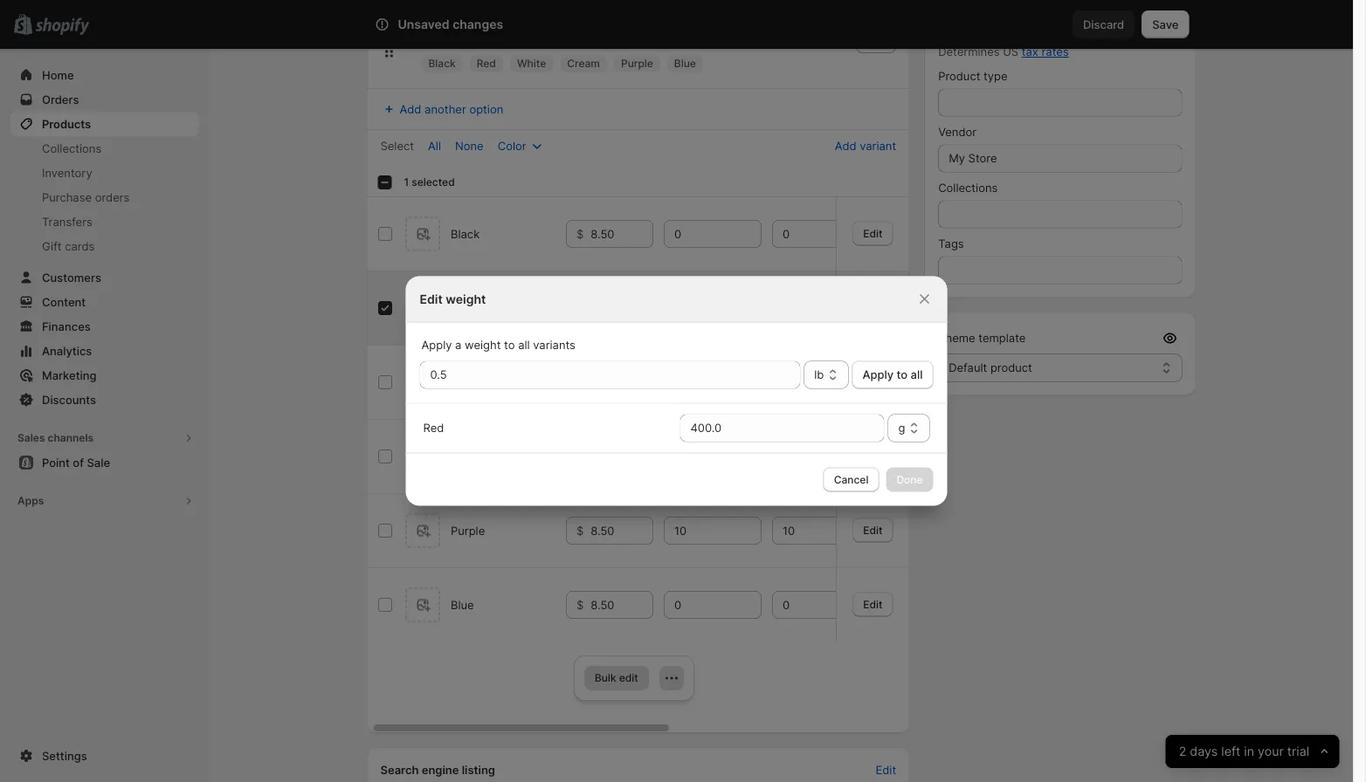 Task type: describe. For each thing, give the bounding box(es) containing it.
sales
[[17, 432, 45, 445]]

purchase orders link
[[10, 185, 199, 210]]

determines us tax rates
[[939, 45, 1069, 59]]

add another option
[[400, 102, 504, 116]]

settings
[[42, 750, 87, 763]]

apply a weight to all variants
[[422, 339, 576, 352]]

option
[[470, 102, 504, 116]]

apply to all
[[863, 368, 923, 382]]

1 vertical spatial weight
[[465, 339, 501, 352]]

tax
[[1022, 45, 1039, 59]]

type
[[984, 69, 1008, 83]]

orders
[[95, 190, 130, 204]]

all
[[428, 139, 441, 152]]

another
[[425, 102, 466, 116]]

options element containing black
[[450, 227, 479, 241]]

0.0 text field for apply a weight to all variants
[[420, 361, 801, 389]]

sales channels button
[[10, 426, 199, 451]]

all inside button
[[911, 368, 923, 382]]

edit for cream
[[863, 450, 883, 462]]

none button
[[445, 134, 494, 158]]

home
[[42, 68, 74, 82]]

to inside button
[[897, 368, 908, 382]]

shopify image
[[35, 18, 89, 35]]

gift cards link
[[10, 234, 199, 259]]

apply for apply to all
[[863, 368, 894, 382]]

changes
[[453, 17, 503, 32]]

1 vertical spatial white
[[450, 376, 481, 389]]

theme
[[939, 332, 976, 345]]

purchase
[[42, 190, 92, 204]]

options element containing blue
[[450, 599, 474, 612]]

product type
[[939, 69, 1008, 83]]

template
[[979, 332, 1026, 345]]

search for search
[[452, 17, 489, 31]]

1 vertical spatial purple
[[450, 524, 485, 538]]

add variant button
[[825, 131, 907, 161]]

unsaved
[[398, 17, 450, 32]]

options element containing red
[[450, 301, 471, 315]]

lb
[[815, 368, 824, 382]]

gift
[[42, 239, 62, 253]]

apps
[[17, 495, 44, 508]]

gift cards
[[42, 239, 95, 253]]

collections link
[[10, 136, 199, 161]]

settings link
[[10, 745, 199, 769]]

tags
[[939, 237, 964, 251]]

add for add variant
[[835, 139, 857, 152]]

variant
[[860, 139, 897, 152]]

options element containing white
[[450, 376, 481, 389]]

engine
[[422, 764, 459, 777]]

product
[[939, 69, 981, 83]]

edit button for white
[[853, 370, 893, 394]]

all button
[[418, 134, 452, 158]]

apply to all button
[[852, 361, 934, 389]]

edit button for cream
[[853, 444, 893, 469]]

search for search engine listing
[[381, 764, 419, 777]]

inventory
[[42, 166, 92, 180]]

1 vertical spatial collections
[[939, 181, 998, 195]]

0 vertical spatial blue
[[674, 57, 696, 70]]

edit weight dialog
[[0, 277, 1354, 506]]

discard button
[[1073, 10, 1135, 38]]

discard
[[1084, 17, 1125, 31]]

purchase orders
[[42, 190, 130, 204]]

search engine listing
[[381, 764, 495, 777]]



Task type: vqa. For each thing, say whether or not it's contained in the screenshot.
Theme
yes



Task type: locate. For each thing, give the bounding box(es) containing it.
apply right the lb in the top right of the page
[[863, 368, 894, 382]]

0 vertical spatial search
[[452, 17, 489, 31]]

0 horizontal spatial add
[[400, 102, 422, 116]]

0 vertical spatial cream
[[567, 57, 600, 70]]

apply left a
[[422, 339, 452, 352]]

0 horizontal spatial white
[[450, 376, 481, 389]]

search left engine
[[381, 764, 419, 777]]

0 vertical spatial apply
[[422, 339, 452, 352]]

transfers link
[[10, 210, 199, 234]]

0 horizontal spatial red
[[423, 422, 444, 435]]

edit for white
[[863, 376, 883, 388]]

weight right a
[[465, 339, 501, 352]]

1 horizontal spatial blue
[[674, 57, 696, 70]]

1 vertical spatial blue
[[450, 599, 474, 612]]

edit button for blue
[[853, 593, 893, 617]]

us
[[1003, 45, 1019, 59]]

1 horizontal spatial cream
[[567, 57, 600, 70]]

cards
[[65, 239, 95, 253]]

0 horizontal spatial search
[[381, 764, 419, 777]]

1 horizontal spatial purple
[[621, 57, 653, 70]]

edit weight
[[420, 292, 486, 307]]

1 horizontal spatial add
[[835, 139, 857, 152]]

1 horizontal spatial all
[[911, 368, 923, 382]]

edit button for purple
[[853, 518, 893, 543]]

apps button
[[10, 489, 199, 514]]

inventory link
[[10, 161, 199, 185]]

a
[[455, 339, 462, 352]]

black down the color
[[429, 57, 456, 70]]

red
[[477, 57, 496, 70], [450, 301, 471, 315], [423, 422, 444, 435]]

cancel
[[834, 474, 869, 486]]

apply
[[422, 339, 452, 352], [863, 368, 894, 382]]

options element
[[450, 227, 479, 241], [450, 301, 471, 315], [450, 376, 481, 389], [450, 450, 486, 464], [450, 524, 485, 538], [450, 599, 474, 612]]

0 vertical spatial purple
[[621, 57, 653, 70]]

to left variants
[[504, 339, 515, 352]]

0 horizontal spatial apply
[[422, 339, 452, 352]]

sales channels
[[17, 432, 94, 445]]

0.0 text field down the lb in the top right of the page
[[680, 415, 885, 443]]

2 options element from the top
[[450, 301, 471, 315]]

color
[[422, 34, 451, 48]]

0 horizontal spatial all
[[518, 339, 530, 352]]

listing
[[462, 764, 495, 777]]

0 vertical spatial add
[[400, 102, 422, 116]]

3 options element from the top
[[450, 376, 481, 389]]

2 horizontal spatial red
[[477, 57, 496, 70]]

apply for apply a weight to all variants
[[422, 339, 452, 352]]

to up g
[[897, 368, 908, 382]]

products
[[42, 117, 91, 131]]

0 vertical spatial collections
[[42, 142, 102, 155]]

1 horizontal spatial apply
[[863, 368, 894, 382]]

purple
[[621, 57, 653, 70], [450, 524, 485, 538]]

0 horizontal spatial collections
[[42, 142, 102, 155]]

1 vertical spatial all
[[911, 368, 923, 382]]

1 vertical spatial add
[[835, 139, 857, 152]]

0 vertical spatial 0.0 text field
[[420, 361, 801, 389]]

product
[[991, 361, 1033, 375]]

0 vertical spatial white
[[517, 57, 546, 70]]

red inside edit weight dialog
[[423, 422, 444, 435]]

0 vertical spatial to
[[504, 339, 515, 352]]

5 options element from the top
[[450, 524, 485, 538]]

cancel button
[[824, 468, 879, 492]]

variants
[[533, 339, 576, 352]]

0 horizontal spatial cream
[[450, 450, 486, 464]]

channels
[[48, 432, 94, 445]]

collections up inventory
[[42, 142, 102, 155]]

discounts link
[[10, 388, 199, 412]]

add left variant
[[835, 139, 857, 152]]

options element containing cream
[[450, 450, 486, 464]]

add left another
[[400, 102, 422, 116]]

vendor
[[939, 125, 977, 139]]

edit for blue
[[863, 598, 883, 611]]

0 horizontal spatial to
[[504, 339, 515, 352]]

1 horizontal spatial white
[[517, 57, 546, 70]]

0.0 text field for red
[[680, 415, 885, 443]]

1 vertical spatial search
[[381, 764, 419, 777]]

4 options element from the top
[[450, 450, 486, 464]]

rates
[[1042, 45, 1069, 59]]

0.0 text field
[[420, 361, 801, 389], [680, 415, 885, 443]]

0 horizontal spatial blue
[[450, 599, 474, 612]]

add another option button
[[370, 97, 514, 121]]

all left default
[[911, 368, 923, 382]]

add variant
[[835, 139, 897, 152]]

edit button
[[853, 221, 893, 246], [853, 370, 893, 394], [853, 444, 893, 469], [853, 518, 893, 543], [853, 593, 893, 617], [866, 758, 907, 783]]

tax rates link
[[1022, 45, 1069, 59]]

0 vertical spatial all
[[518, 339, 530, 352]]

edit
[[863, 227, 883, 240], [420, 292, 443, 307], [863, 376, 883, 388], [863, 450, 883, 462], [863, 524, 883, 537], [863, 598, 883, 611], [876, 764, 897, 777]]

edit for black
[[863, 227, 883, 240]]

white
[[517, 57, 546, 70], [450, 376, 481, 389]]

1 horizontal spatial collections
[[939, 181, 998, 195]]

add
[[400, 102, 422, 116], [835, 139, 857, 152]]

home link
[[10, 63, 199, 87]]

1 vertical spatial black
[[450, 227, 479, 241]]

1 vertical spatial to
[[897, 368, 908, 382]]

add for add another option
[[400, 102, 422, 116]]

6 options element from the top
[[450, 599, 474, 612]]

to
[[504, 339, 515, 352], [897, 368, 908, 382]]

determines
[[939, 45, 1000, 59]]

black
[[429, 57, 456, 70], [450, 227, 479, 241]]

search inside button
[[452, 17, 489, 31]]

1 horizontal spatial search
[[452, 17, 489, 31]]

discounts
[[42, 393, 96, 407]]

search
[[452, 17, 489, 31], [381, 764, 419, 777]]

0.0 text field down variants
[[420, 361, 801, 389]]

1 vertical spatial red
[[450, 301, 471, 315]]

1 vertical spatial apply
[[863, 368, 894, 382]]

search button
[[423, 10, 930, 38]]

none
[[455, 139, 484, 152]]

blue
[[674, 57, 696, 70], [450, 599, 474, 612]]

cream
[[567, 57, 600, 70], [450, 450, 486, 464]]

apply inside button
[[863, 368, 894, 382]]

g
[[899, 422, 906, 435]]

1 horizontal spatial red
[[450, 301, 471, 315]]

collections down vendor
[[939, 181, 998, 195]]

0 vertical spatial weight
[[446, 292, 486, 307]]

edit button for black
[[853, 221, 893, 246]]

0 vertical spatial black
[[429, 57, 456, 70]]

0 vertical spatial red
[[477, 57, 496, 70]]

edit for purple
[[863, 524, 883, 537]]

all left variants
[[518, 339, 530, 352]]

options element containing purple
[[450, 524, 485, 538]]

collections
[[42, 142, 102, 155], [939, 181, 998, 195]]

unsaved changes
[[398, 17, 503, 32]]

default product
[[949, 361, 1033, 375]]

save button
[[1142, 10, 1190, 38]]

1 vertical spatial 0.0 text field
[[680, 415, 885, 443]]

2 vertical spatial red
[[423, 422, 444, 435]]

transfers
[[42, 215, 92, 229]]

0 horizontal spatial purple
[[450, 524, 485, 538]]

search right unsaved
[[452, 17, 489, 31]]

1 vertical spatial cream
[[450, 450, 486, 464]]

weight
[[446, 292, 486, 307], [465, 339, 501, 352]]

save
[[1153, 17, 1179, 31]]

products link
[[10, 112, 199, 136]]

weight up a
[[446, 292, 486, 307]]

edit inside dialog
[[420, 292, 443, 307]]

1 horizontal spatial to
[[897, 368, 908, 382]]

all
[[518, 339, 530, 352], [911, 368, 923, 382]]

select
[[381, 139, 414, 152]]

black up "edit weight"
[[450, 227, 479, 241]]

default
[[949, 361, 988, 375]]

1 options element from the top
[[450, 227, 479, 241]]

theme template
[[939, 332, 1026, 345]]



